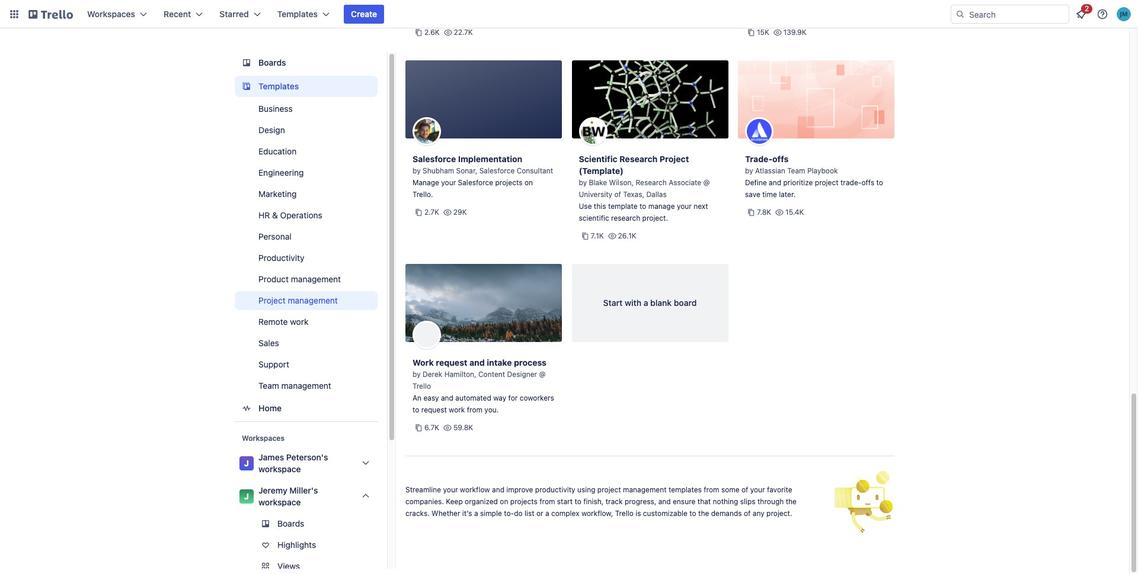 Task type: locate. For each thing, give the bounding box(es) containing it.
workspace for james
[[258, 465, 301, 475]]

management
[[291, 274, 341, 285], [288, 296, 338, 306], [281, 381, 331, 391], [623, 486, 667, 495]]

your left next
[[677, 202, 692, 211]]

1 vertical spatial trello
[[615, 510, 634, 519]]

your
[[441, 178, 456, 187], [677, 202, 692, 211], [443, 486, 458, 495], [750, 486, 765, 495]]

jeremy miller (jeremymiller198) image
[[1117, 7, 1131, 21]]

workflow,
[[581, 510, 613, 519]]

management for team management
[[281, 381, 331, 391]]

your down shubham
[[441, 178, 456, 187]]

1 horizontal spatial project
[[660, 154, 689, 164]]

0 vertical spatial team
[[787, 167, 805, 175]]

workspaces inside dropdown button
[[87, 9, 135, 19]]

open information menu image
[[1097, 8, 1108, 20]]

1 vertical spatial project.
[[766, 510, 792, 519]]

0 vertical spatial of
[[614, 190, 621, 199]]

boards up the "highlights"
[[277, 519, 304, 529]]

workspaces
[[87, 9, 135, 19], [242, 434, 285, 443]]

0 vertical spatial workspace
[[258, 465, 301, 475]]

15k
[[757, 28, 769, 37]]

1 j from the top
[[244, 459, 249, 469]]

1 vertical spatial workspace
[[258, 498, 301, 508]]

of down wilson,
[[614, 190, 621, 199]]

templates up business
[[258, 81, 299, 91]]

management down product management link
[[288, 296, 338, 306]]

later.
[[779, 190, 796, 199]]

project. down "through"
[[766, 510, 792, 519]]

from up or
[[540, 498, 555, 507]]

0 vertical spatial workspaces
[[87, 9, 135, 19]]

0 vertical spatial boards link
[[235, 52, 378, 74]]

2 boards link from the top
[[235, 515, 378, 534]]

projects inside salesforce implementation by shubham sonar, salesforce consultant manage your salesforce projects on trello.
[[495, 178, 523, 187]]

0 horizontal spatial from
[[467, 406, 483, 415]]

2 j from the top
[[244, 492, 249, 502]]

project. inside the streamline your workflow and improve productivity using project management templates from some of your favorite companies. keep organized on projects from start to finish, track progress, and ensure that nothing slips through the cracks. whether it's a simple to-do list or a complex workflow, trello is customizable to the demands of any project.
[[766, 510, 792, 519]]

1 horizontal spatial trello
[[615, 510, 634, 519]]

business link
[[235, 100, 378, 119]]

sales
[[258, 338, 279, 349]]

university
[[579, 190, 612, 199]]

workspace down james
[[258, 465, 301, 475]]

trello left is
[[615, 510, 634, 519]]

projects down the improve
[[510, 498, 538, 507]]

0 horizontal spatial team
[[258, 381, 279, 391]]

salesforce down 'sonar,'
[[458, 178, 493, 187]]

research
[[619, 154, 658, 164], [636, 178, 667, 187]]

workspace down jeremy
[[258, 498, 301, 508]]

work up "59.8k"
[[449, 406, 465, 415]]

from down automated
[[467, 406, 483, 415]]

boards for home
[[258, 57, 286, 68]]

this
[[594, 202, 606, 211]]

your up keep
[[443, 486, 458, 495]]

project inside trade-offs by atlassian team playbook define and prioritize project trade-offs to save time later.
[[815, 178, 839, 187]]

templates button
[[270, 5, 337, 24]]

to down an
[[413, 406, 419, 415]]

workspace inside "jeremy miller's workspace"
[[258, 498, 301, 508]]

to down texas,
[[640, 202, 646, 211]]

request down easy
[[421, 406, 447, 415]]

from inside work request and intake process by derek hamilton, content designer @ trello an easy and automated way for coworkers to request work from you.
[[467, 406, 483, 415]]

0 vertical spatial on
[[525, 178, 533, 187]]

starred
[[219, 9, 249, 19]]

boards link for home
[[235, 52, 378, 74]]

the down that
[[698, 510, 709, 519]]

&
[[272, 210, 278, 221]]

by up define
[[745, 167, 753, 175]]

1 horizontal spatial project.
[[766, 510, 792, 519]]

1 vertical spatial work
[[449, 406, 465, 415]]

by inside trade-offs by atlassian team playbook define and prioritize project trade-offs to save time later.
[[745, 167, 753, 175]]

easy
[[423, 394, 439, 403]]

team
[[787, 167, 805, 175], [258, 381, 279, 391]]

2 horizontal spatial a
[[644, 298, 648, 308]]

management down productivity link
[[291, 274, 341, 285]]

home link
[[235, 398, 378, 420]]

jeremy miller's workspace
[[258, 486, 318, 508]]

0 horizontal spatial on
[[500, 498, 508, 507]]

trello up an
[[413, 382, 431, 391]]

j for james
[[244, 459, 249, 469]]

trello
[[413, 382, 431, 391], [615, 510, 634, 519]]

keep
[[446, 498, 463, 507]]

0 vertical spatial j
[[244, 459, 249, 469]]

0 vertical spatial project
[[815, 178, 839, 187]]

on down consultant
[[525, 178, 533, 187]]

1 vertical spatial request
[[421, 406, 447, 415]]

0 vertical spatial projects
[[495, 178, 523, 187]]

@ right the associate
[[703, 178, 710, 187]]

a right or
[[545, 510, 549, 519]]

management down support link
[[281, 381, 331, 391]]

by inside work request and intake process by derek hamilton, content designer @ trello an easy and automated way for coworkers to request work from you.
[[413, 370, 421, 379]]

0 vertical spatial offs
[[772, 154, 789, 164]]

0 horizontal spatial work
[[290, 317, 308, 327]]

sales link
[[235, 334, 378, 353]]

organized
[[465, 498, 498, 507]]

j left jeremy
[[244, 492, 249, 502]]

trade-
[[841, 178, 862, 187]]

intake
[[487, 358, 512, 368]]

request up hamilton,
[[436, 358, 467, 368]]

0 vertical spatial templates
[[277, 9, 318, 19]]

to right trade- at the right of page
[[876, 178, 883, 187]]

trade-
[[745, 154, 772, 164]]

work down project management
[[290, 317, 308, 327]]

team management link
[[235, 377, 378, 396]]

1 boards link from the top
[[235, 52, 378, 74]]

on inside salesforce implementation by shubham sonar, salesforce consultant manage your salesforce projects on trello.
[[525, 178, 533, 187]]

workspace inside james peterson's workspace
[[258, 465, 301, 475]]

@
[[703, 178, 710, 187], [539, 370, 546, 379]]

views link
[[235, 558, 389, 575]]

project inside the streamline your workflow and improve productivity using project management templates from some of your favorite companies. keep organized on projects from start to finish, track progress, and ensure that nothing slips through the cracks. whether it's a simple to-do list or a complex workflow, trello is customizable to the demands of any project.
[[597, 486, 621, 495]]

0 vertical spatial research
[[619, 154, 658, 164]]

1 vertical spatial on
[[500, 498, 508, 507]]

forward image
[[375, 560, 389, 574]]

derek
[[423, 370, 442, 379]]

to inside work request and intake process by derek hamilton, content designer @ trello an easy and automated way for coworkers to request work from you.
[[413, 406, 419, 415]]

0 vertical spatial project
[[660, 154, 689, 164]]

project down playbook
[[815, 178, 839, 187]]

1 horizontal spatial workspaces
[[242, 434, 285, 443]]

1 vertical spatial projects
[[510, 498, 538, 507]]

offs
[[772, 154, 789, 164], [862, 178, 874, 187]]

productivity
[[258, 253, 304, 263]]

j left james
[[244, 459, 249, 469]]

1 vertical spatial project
[[258, 296, 286, 306]]

jeremy
[[258, 486, 287, 496]]

support
[[258, 360, 289, 370]]

designer
[[507, 370, 537, 379]]

workspace for jeremy
[[258, 498, 301, 508]]

atlassian team playbook image
[[745, 117, 774, 146]]

1 vertical spatial templates
[[258, 81, 299, 91]]

finish,
[[583, 498, 604, 507]]

1 vertical spatial from
[[704, 486, 719, 495]]

progress,
[[625, 498, 656, 507]]

work inside work request and intake process by derek hamilton, content designer @ trello an easy and automated way for coworkers to request work from you.
[[449, 406, 465, 415]]

and down atlassian
[[769, 178, 781, 187]]

and up content
[[469, 358, 485, 368]]

1 vertical spatial offs
[[862, 178, 874, 187]]

2 workspace from the top
[[258, 498, 301, 508]]

hr
[[258, 210, 270, 221]]

2 vertical spatial from
[[540, 498, 555, 507]]

0 horizontal spatial @
[[539, 370, 546, 379]]

engineering link
[[235, 164, 378, 183]]

1 vertical spatial the
[[698, 510, 709, 519]]

7.8k
[[757, 208, 771, 217]]

on up the to-
[[500, 498, 508, 507]]

hr & operations link
[[235, 206, 378, 225]]

boards right 'board' icon
[[258, 57, 286, 68]]

@ inside scientific research project (template) by blake wilson, research associate @ university of texas, dallas use this template to manage your next scientific research project.
[[703, 178, 710, 187]]

0 vertical spatial the
[[786, 498, 797, 507]]

any
[[753, 510, 764, 519]]

1 vertical spatial workspaces
[[242, 434, 285, 443]]

ensure
[[673, 498, 696, 507]]

of up slips
[[742, 486, 748, 495]]

a
[[644, 298, 648, 308], [474, 510, 478, 519], [545, 510, 549, 519]]

project up the associate
[[660, 154, 689, 164]]

1 vertical spatial project
[[597, 486, 621, 495]]

26.1k
[[618, 232, 636, 241]]

template
[[608, 202, 638, 211]]

by up 'manage'
[[413, 167, 421, 175]]

1 vertical spatial boards
[[277, 519, 304, 529]]

1 vertical spatial team
[[258, 381, 279, 391]]

0 horizontal spatial workspaces
[[87, 9, 135, 19]]

1 horizontal spatial on
[[525, 178, 533, 187]]

2 vertical spatial of
[[744, 510, 751, 519]]

boards link
[[235, 52, 378, 74], [235, 515, 378, 534]]

productivity link
[[235, 249, 378, 268]]

1 vertical spatial boards link
[[235, 515, 378, 534]]

templates
[[277, 9, 318, 19], [258, 81, 299, 91]]

implementation
[[458, 154, 522, 164]]

from up that
[[704, 486, 719, 495]]

59.8k
[[453, 424, 473, 433]]

project up track
[[597, 486, 621, 495]]

1 vertical spatial salesforce
[[479, 167, 515, 175]]

of left "any"
[[744, 510, 751, 519]]

education
[[258, 146, 297, 156]]

blake
[[589, 178, 607, 187]]

1 horizontal spatial team
[[787, 167, 805, 175]]

workspace
[[258, 465, 301, 475], [258, 498, 301, 508]]

1 horizontal spatial project
[[815, 178, 839, 187]]

board image
[[239, 56, 254, 70]]

1 horizontal spatial work
[[449, 406, 465, 415]]

by down work
[[413, 370, 421, 379]]

salesforce down 'implementation'
[[479, 167, 515, 175]]

research up wilson,
[[619, 154, 658, 164]]

0 horizontal spatial trello
[[413, 382, 431, 391]]

back to home image
[[28, 5, 73, 24]]

0 horizontal spatial the
[[698, 510, 709, 519]]

primary element
[[0, 0, 1138, 28]]

0 horizontal spatial project
[[597, 486, 621, 495]]

views
[[277, 562, 300, 572]]

1 horizontal spatial the
[[786, 498, 797, 507]]

research up dallas
[[636, 178, 667, 187]]

an
[[413, 394, 422, 403]]

of
[[614, 190, 621, 199], [742, 486, 748, 495], [744, 510, 751, 519]]

0 vertical spatial trello
[[413, 382, 431, 391]]

boards link up highlights 'link' on the bottom
[[235, 515, 378, 534]]

1 vertical spatial j
[[244, 492, 249, 502]]

boards link up 'templates' link
[[235, 52, 378, 74]]

team up prioritize
[[787, 167, 805, 175]]

your up slips
[[750, 486, 765, 495]]

personal link
[[235, 228, 378, 247]]

recent button
[[157, 5, 210, 24]]

management up progress, in the bottom right of the page
[[623, 486, 667, 495]]

team down support
[[258, 381, 279, 391]]

0 vertical spatial project.
[[642, 214, 668, 223]]

cracks.
[[405, 510, 430, 519]]

the down favorite
[[786, 498, 797, 507]]

automated
[[455, 394, 491, 403]]

to down ensure
[[690, 510, 696, 519]]

by left blake at the right of the page
[[579, 178, 587, 187]]

project. down manage
[[642, 214, 668, 223]]

projects down consultant
[[495, 178, 523, 187]]

atlassian
[[755, 167, 785, 175]]

salesforce up shubham
[[413, 154, 456, 164]]

start with a blank board button
[[572, 264, 728, 343]]

j for jeremy
[[244, 492, 249, 502]]

a right the "it's"
[[474, 510, 478, 519]]

project up remote on the bottom
[[258, 296, 286, 306]]

0 vertical spatial boards
[[258, 57, 286, 68]]

start with a blank board
[[603, 298, 697, 308]]

james
[[258, 453, 284, 463]]

a right with
[[644, 298, 648, 308]]

projects inside the streamline your workflow and improve productivity using project management templates from some of your favorite companies. keep organized on projects from start to finish, track progress, and ensure that nothing slips through the cracks. whether it's a simple to-do list or a complex workflow, trello is customizable to the demands of any project.
[[510, 498, 538, 507]]

search image
[[956, 9, 965, 19]]

0 horizontal spatial a
[[474, 510, 478, 519]]

1 horizontal spatial @
[[703, 178, 710, 187]]

time
[[762, 190, 777, 199]]

0 horizontal spatial project.
[[642, 214, 668, 223]]

0 vertical spatial @
[[703, 178, 710, 187]]

1 vertical spatial @
[[539, 370, 546, 379]]

blank
[[650, 298, 672, 308]]

for
[[508, 394, 518, 403]]

your inside salesforce implementation by shubham sonar, salesforce consultant manage your salesforce projects on trello.
[[441, 178, 456, 187]]

of inside scientific research project (template) by blake wilson, research associate @ university of texas, dallas use this template to manage your next scientific research project.
[[614, 190, 621, 199]]

0 vertical spatial from
[[467, 406, 483, 415]]

0 vertical spatial request
[[436, 358, 467, 368]]

1 workspace from the top
[[258, 465, 301, 475]]

customizable
[[643, 510, 688, 519]]

@ down process
[[539, 370, 546, 379]]

templates right starred dropdown button
[[277, 9, 318, 19]]



Task type: vqa. For each thing, say whether or not it's contained in the screenshot.
'to' to the top
no



Task type: describe. For each thing, give the bounding box(es) containing it.
blake wilson, research associate @ university of texas, dallas image
[[579, 117, 607, 146]]

templates
[[669, 486, 702, 495]]

using
[[577, 486, 595, 495]]

0 horizontal spatial project
[[258, 296, 286, 306]]

do
[[514, 510, 523, 519]]

associate
[[669, 178, 701, 187]]

(template)
[[579, 166, 624, 176]]

2 notifications image
[[1074, 7, 1088, 21]]

design
[[258, 125, 285, 135]]

1 horizontal spatial offs
[[862, 178, 874, 187]]

and up organized
[[492, 486, 504, 495]]

29k
[[453, 208, 467, 217]]

1 horizontal spatial from
[[540, 498, 555, 507]]

2 horizontal spatial from
[[704, 486, 719, 495]]

business
[[258, 104, 293, 114]]

scientific
[[579, 214, 609, 223]]

22.7k
[[454, 28, 473, 37]]

trade-offs by atlassian team playbook define and prioritize project trade-offs to save time later.
[[745, 154, 883, 199]]

and up customizable
[[658, 498, 671, 507]]

productivity
[[535, 486, 575, 495]]

playbook
[[807, 167, 838, 175]]

with
[[625, 298, 641, 308]]

research
[[611, 214, 640, 223]]

project inside scientific research project (template) by blake wilson, research associate @ university of texas, dallas use this template to manage your next scientific research project.
[[660, 154, 689, 164]]

education link
[[235, 142, 378, 161]]

boards for views
[[277, 519, 304, 529]]

scientific
[[579, 154, 617, 164]]

0 vertical spatial salesforce
[[413, 154, 456, 164]]

you.
[[484, 406, 499, 415]]

some
[[721, 486, 740, 495]]

and right easy
[[441, 394, 453, 403]]

trello inside the streamline your workflow and improve productivity using project management templates from some of your favorite companies. keep organized on projects from start to finish, track progress, and ensure that nothing slips through the cracks. whether it's a simple to-do list or a complex workflow, trello is customizable to the demands of any project.
[[615, 510, 634, 519]]

templates inside popup button
[[277, 9, 318, 19]]

7.1k
[[591, 232, 604, 241]]

derek hamilton, content designer @ trello image
[[413, 321, 441, 350]]

shubham
[[423, 167, 454, 175]]

through
[[758, 498, 784, 507]]

team inside team management link
[[258, 381, 279, 391]]

by inside salesforce implementation by shubham sonar, salesforce consultant manage your salesforce projects on trello.
[[413, 167, 421, 175]]

define
[[745, 178, 767, 187]]

to inside scientific research project (template) by blake wilson, research associate @ university of texas, dallas use this template to manage your next scientific research project.
[[640, 202, 646, 211]]

content
[[478, 370, 505, 379]]

it's
[[462, 510, 472, 519]]

0 vertical spatial work
[[290, 317, 308, 327]]

1 horizontal spatial a
[[545, 510, 549, 519]]

track
[[606, 498, 623, 507]]

home image
[[239, 402, 254, 416]]

marketing
[[258, 189, 297, 199]]

slips
[[740, 498, 756, 507]]

management inside the streamline your workflow and improve productivity using project management templates from some of your favorite companies. keep organized on projects from start to finish, track progress, and ensure that nothing slips through the cracks. whether it's a simple to-do list or a complex workflow, trello is customizable to the demands of any project.
[[623, 486, 667, 495]]

team inside trade-offs by atlassian team playbook define and prioritize project trade-offs to save time later.
[[787, 167, 805, 175]]

2.6k
[[424, 28, 440, 37]]

next
[[694, 202, 708, 211]]

streamline
[[405, 486, 441, 495]]

miller's
[[290, 486, 318, 496]]

a inside button
[[644, 298, 648, 308]]

hr & operations
[[258, 210, 322, 221]]

boards link for views
[[235, 515, 378, 534]]

management for project management
[[288, 296, 338, 306]]

to right start
[[575, 498, 581, 507]]

by inside scientific research project (template) by blake wilson, research associate @ university of texas, dallas use this template to manage your next scientific research project.
[[579, 178, 587, 187]]

streamline your workflow and improve productivity using project management templates from some of your favorite companies. keep organized on projects from start to finish, track progress, and ensure that nothing slips through the cracks. whether it's a simple to-do list or a complex workflow, trello is customizable to the demands of any project.
[[405, 486, 797, 519]]

process
[[514, 358, 546, 368]]

scientific research project (template) by blake wilson, research associate @ university of texas, dallas use this template to manage your next scientific research project.
[[579, 154, 710, 223]]

way
[[493, 394, 506, 403]]

project management icon image
[[818, 472, 894, 533]]

manage
[[648, 202, 675, 211]]

15.4k
[[785, 208, 804, 217]]

texas,
[[623, 190, 644, 199]]

team management
[[258, 381, 331, 391]]

on inside the streamline your workflow and improve productivity using project management templates from some of your favorite companies. keep organized on projects from start to finish, track progress, and ensure that nothing slips through the cracks. whether it's a simple to-do list or a complex workflow, trello is customizable to the demands of any project.
[[500, 498, 508, 507]]

marketing link
[[235, 185, 378, 204]]

complex
[[551, 510, 579, 519]]

to-
[[504, 510, 514, 519]]

trello inside work request and intake process by derek hamilton, content designer @ trello an easy and automated way for coworkers to request work from you.
[[413, 382, 431, 391]]

0 horizontal spatial offs
[[772, 154, 789, 164]]

project. inside scientific research project (template) by blake wilson, research associate @ university of texas, dallas use this template to manage your next scientific research project.
[[642, 214, 668, 223]]

design link
[[235, 121, 378, 140]]

2.7k
[[424, 208, 439, 217]]

prioritize
[[783, 178, 813, 187]]

recent
[[164, 9, 191, 19]]

highlights
[[277, 541, 316, 551]]

and inside trade-offs by atlassian team playbook define and prioritize project trade-offs to save time later.
[[769, 178, 781, 187]]

wilson,
[[609, 178, 634, 187]]

starred button
[[212, 5, 268, 24]]

create button
[[344, 5, 384, 24]]

1 vertical spatial of
[[742, 486, 748, 495]]

start
[[603, 298, 623, 308]]

shubham sonar, salesforce consultant image
[[413, 117, 441, 146]]

Search field
[[965, 5, 1069, 23]]

favorite
[[767, 486, 792, 495]]

product management link
[[235, 270, 378, 289]]

to inside trade-offs by atlassian team playbook define and prioritize project trade-offs to save time later.
[[876, 178, 883, 187]]

that
[[698, 498, 711, 507]]

product management
[[258, 274, 341, 285]]

your inside scientific research project (template) by blake wilson, research associate @ university of texas, dallas use this template to manage your next scientific research project.
[[677, 202, 692, 211]]

simple
[[480, 510, 502, 519]]

salesforce implementation by shubham sonar, salesforce consultant manage your salesforce projects on trello.
[[413, 154, 553, 199]]

trello.
[[413, 190, 433, 199]]

management for product management
[[291, 274, 341, 285]]

home
[[258, 404, 282, 414]]

@ inside work request and intake process by derek hamilton, content designer @ trello an easy and automated way for coworkers to request work from you.
[[539, 370, 546, 379]]

list
[[525, 510, 534, 519]]

work
[[413, 358, 434, 368]]

create
[[351, 9, 377, 19]]

template board image
[[239, 79, 254, 94]]

workspaces button
[[80, 5, 154, 24]]

1 vertical spatial research
[[636, 178, 667, 187]]

start
[[557, 498, 573, 507]]

hamilton,
[[444, 370, 476, 379]]

or
[[536, 510, 543, 519]]

workflow
[[460, 486, 490, 495]]

improve
[[506, 486, 533, 495]]

remote
[[258, 317, 288, 327]]

nothing
[[713, 498, 738, 507]]

sonar,
[[456, 167, 477, 175]]

consultant
[[517, 167, 553, 175]]

personal
[[258, 232, 291, 242]]

2 vertical spatial salesforce
[[458, 178, 493, 187]]

dallas
[[646, 190, 667, 199]]



